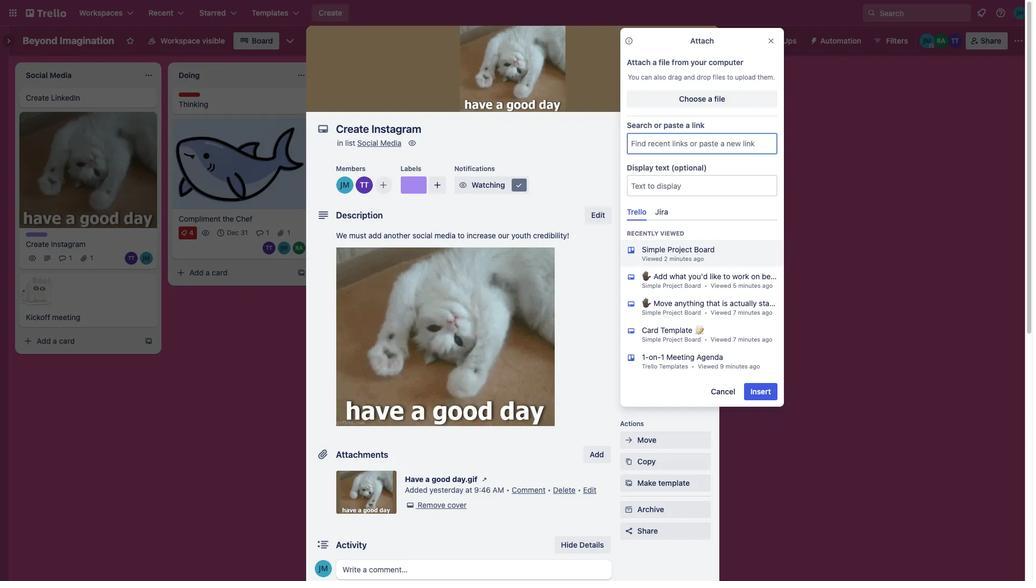 Task type: vqa. For each thing, say whether or not it's contained in the screenshot.
Delete link
yes



Task type: locate. For each thing, give the bounding box(es) containing it.
sm image left the archive
[[624, 505, 635, 515]]

make template link
[[621, 475, 711, 492]]

1 horizontal spatial file
[[715, 94, 726, 103]]

1 vertical spatial 7
[[733, 336, 737, 343]]

7 inside card template 📝 simple project board • viewed 7 minutes ago
[[733, 336, 737, 343]]

project inside ✋🏿 add what you'd like to work on below simple project board • viewed 5 minutes ago
[[663, 282, 683, 289]]

minutes inside card template 📝 simple project board • viewed 7 minutes ago
[[739, 336, 761, 343]]

to
[[728, 73, 734, 81], [635, 160, 641, 169], [458, 231, 465, 240], [724, 272, 731, 281]]

work
[[733, 272, 750, 281]]

add a card
[[190, 268, 228, 277], [37, 337, 75, 346]]

members down text
[[638, 176, 671, 185]]

our
[[498, 231, 510, 240]]

1 vertical spatial social
[[638, 371, 659, 380]]

board inside ✋🏿 move anything that is actually started here simple project board • viewed 7 minutes ago
[[685, 309, 702, 316]]

trello.card image inside ✋🏿 move anything that is actually started here option
[[627, 300, 636, 309]]

jeremy miller (jeremymiller198) image
[[1014, 6, 1027, 19], [920, 33, 935, 48], [336, 177, 353, 194], [278, 242, 291, 255], [140, 252, 153, 265], [315, 561, 332, 578]]

project up template in the bottom right of the page
[[663, 309, 683, 316]]

trello.card image up custom fields button
[[627, 273, 636, 282]]

sm image inside automation button
[[806, 32, 821, 47]]

sm image inside labels 'link'
[[624, 197, 635, 208]]

move up copy
[[638, 436, 657, 445]]

labels up color: purple, title: none icon
[[401, 165, 422, 173]]

1 vertical spatial ✋🏿
[[642, 299, 652, 308]]

share button down 0 notifications image
[[966, 32, 1008, 50]]

0 vertical spatial 7
[[733, 309, 737, 316]]

0 horizontal spatial list
[[345, 138, 356, 148]]

edit button
[[585, 207, 612, 224]]

watching button
[[455, 177, 529, 194]]

viewed down agenda at the bottom right of the page
[[698, 363, 719, 370]]

have\_a\_good\_day.gif image
[[336, 248, 555, 426]]

sm image inside archive 'link'
[[624, 505, 635, 515]]

simple up 2
[[642, 245, 666, 254]]

1 horizontal spatial share button
[[966, 32, 1008, 50]]

minutes inside 1-on-1 meeting agenda trello templates • viewed 9 minutes ago
[[726, 363, 748, 370]]

trello.board image inside 1-on-1 meeting agenda option
[[627, 354, 636, 363]]

project up 2
[[668, 245, 693, 254]]

2 vertical spatial ups
[[679, 327, 693, 336]]

0 horizontal spatial add a card
[[37, 337, 75, 346]]

7 down ✋🏿 move anything that is actually started here simple project board • viewed 7 minutes ago
[[733, 336, 737, 343]]

terry turtle (terryturtle) image left the "add members to card" image
[[356, 177, 373, 194]]

add inside add button
[[590, 450, 604, 459]]

sm image inside make template link
[[624, 478, 635, 489]]

drag
[[668, 73, 682, 81]]

move
[[654, 299, 673, 308], [638, 436, 657, 445]]

sm image inside copy link
[[624, 457, 635, 467]]

edit inside button
[[592, 211, 605, 220]]

1 horizontal spatial attach
[[691, 36, 715, 45]]

1 7 from the top
[[733, 309, 737, 316]]

0 vertical spatial edit
[[592, 211, 605, 220]]

1 vertical spatial trello.card image
[[627, 300, 636, 309]]

✋🏿 add what you'd like to work on below option
[[619, 267, 787, 294]]

create linkedin link
[[26, 93, 151, 103]]

terry turtle (terryturtle) image left ruby anderson (rubyanderson7) image
[[263, 242, 276, 255]]

meeting
[[52, 313, 80, 322]]

social right in
[[358, 138, 379, 148]]

trello.card image
[[627, 273, 636, 282], [627, 300, 636, 309]]

compliment
[[179, 214, 221, 223]]

3 simple from the top
[[642, 309, 661, 316]]

workspace
[[161, 36, 200, 45]]

terry turtle (terryturtle) image
[[356, 177, 373, 194], [263, 242, 276, 255], [125, 252, 138, 265]]

cancel button
[[705, 384, 742, 401]]

to right "like"
[[724, 272, 731, 281]]

simple down the 'card'
[[642, 336, 661, 343]]

kickoff meeting
[[26, 313, 80, 322]]

1-on-1 meeting agenda trello templates • viewed 9 minutes ago
[[642, 353, 761, 370]]

1 vertical spatial automation
[[621, 354, 657, 362]]

2
[[665, 255, 668, 262]]

1 vertical spatial trello.board image
[[627, 354, 636, 363]]

beyond imagination
[[23, 35, 114, 46]]

0 horizontal spatial automation
[[621, 354, 657, 362]]

board inside ✋🏿 add what you'd like to work on below simple project board • viewed 5 minutes ago
[[685, 282, 702, 289]]

2 horizontal spatial terry turtle (terryturtle) image
[[356, 177, 373, 194]]

sm image down notifications
[[458, 180, 469, 191]]

sm image
[[673, 92, 684, 102], [624, 176, 635, 186], [458, 180, 469, 191], [514, 180, 525, 191], [624, 197, 635, 208], [624, 435, 635, 446], [624, 478, 635, 489], [405, 500, 416, 511]]

simple up the 'card'
[[642, 309, 661, 316]]

template
[[659, 479, 690, 488]]

add inside ✋🏿 add what you'd like to work on below simple project board • viewed 5 minutes ago
[[654, 272, 668, 281]]

move down custom fields button
[[654, 299, 673, 308]]

1 vertical spatial create
[[26, 93, 49, 102]]

trello.card image up trello.card icon
[[627, 300, 636, 309]]

trello up checklist
[[627, 207, 647, 217]]

add a card button down kickoff meeting link
[[19, 333, 140, 350]]

sm image for copy
[[624, 457, 635, 467]]

2 7 from the top
[[733, 336, 737, 343]]

project down what
[[663, 282, 683, 289]]

create instagram link
[[26, 239, 151, 250]]

cover
[[448, 501, 467, 510]]

simple project board viewed 2 minutes ago
[[642, 245, 715, 262]]

1 trello.card image from the top
[[627, 273, 636, 282]]

we
[[336, 231, 347, 240]]

0 horizontal spatial card
[[59, 337, 75, 346]]

sm image down the display
[[624, 176, 635, 186]]

viewed inside ✋🏿 add what you'd like to work on below simple project board • viewed 5 minutes ago
[[711, 282, 732, 289]]

add
[[493, 69, 507, 79], [621, 160, 633, 169], [190, 268, 204, 277], [654, 272, 668, 281], [638, 327, 652, 336], [37, 337, 51, 346], [590, 450, 604, 459]]

share button down archive 'link'
[[621, 523, 711, 540]]

comment link
[[512, 486, 546, 495]]

1 vertical spatial ups
[[643, 311, 656, 319]]

attach for attach
[[691, 36, 715, 45]]

sm image right social media link
[[407, 138, 418, 149]]

add inside add another list button
[[493, 69, 507, 79]]

1 vertical spatial add a card button
[[19, 333, 140, 350]]

kickoff
[[26, 313, 50, 322]]

1-
[[642, 353, 649, 362]]

details
[[580, 541, 604, 550]]

7 inside ✋🏿 move anything that is actually started here simple project board • viewed 7 minutes ago
[[733, 309, 737, 316]]

0 vertical spatial members
[[336, 165, 366, 173]]

1 trello.board image from the top
[[627, 246, 636, 255]]

viewed inside simple project board viewed 2 minutes ago
[[642, 255, 663, 262]]

power-ups button
[[736, 32, 804, 50]]

have a good day.gif
[[405, 475, 478, 484]]

0 horizontal spatial media
[[381, 138, 402, 148]]

0 vertical spatial add a card
[[190, 268, 228, 277]]

choose a file
[[680, 94, 726, 103]]

upload
[[736, 73, 756, 81]]

2 trello.card image from the top
[[627, 300, 636, 309]]

sm image down actions
[[624, 435, 635, 446]]

simple inside simple project board viewed 2 minutes ago
[[642, 245, 666, 254]]

sm image down drag
[[673, 92, 684, 102]]

add a card down "4"
[[190, 268, 228, 277]]

0 horizontal spatial share button
[[621, 523, 711, 540]]

1 horizontal spatial power-ups
[[758, 36, 797, 45]]

1 vertical spatial edit
[[584, 486, 597, 495]]

a inside choose a file element
[[709, 94, 713, 103]]

trello down 1-
[[642, 363, 658, 370]]

0 horizontal spatial share
[[638, 527, 658, 536]]

2 horizontal spatial ups
[[783, 36, 797, 45]]

trello.card image
[[627, 327, 636, 336]]

color: purple, title: none image
[[26, 233, 47, 237]]

sm image inside members "link"
[[624, 176, 635, 186]]

power- up them.
[[758, 36, 783, 45]]

0 vertical spatial another
[[509, 69, 537, 79]]

power-ups up trello.card icon
[[621, 311, 656, 319]]

board down you'd
[[685, 282, 702, 289]]

add a card down kickoff meeting
[[37, 337, 75, 346]]

ups left 📝
[[679, 327, 693, 336]]

add a card for add a card button corresponding to create from template… icon
[[37, 337, 75, 346]]

project inside simple project board viewed 2 minutes ago
[[668, 245, 693, 254]]

file for attach
[[659, 58, 670, 67]]

agenda
[[697, 353, 724, 362]]

am
[[493, 486, 505, 495]]

1 horizontal spatial automation
[[821, 36, 862, 45]]

add inside "add power-ups" link
[[638, 327, 652, 336]]

1 inside 1-on-1 meeting agenda trello templates • viewed 9 minutes ago
[[661, 353, 665, 362]]

0 vertical spatial add a card button
[[172, 264, 293, 281]]

to left text
[[635, 160, 641, 169]]

sm image
[[806, 32, 821, 47], [407, 138, 418, 149], [624, 219, 635, 229], [624, 457, 635, 467], [479, 474, 490, 485], [624, 505, 635, 515]]

viewed left 2
[[642, 255, 663, 262]]

you
[[628, 73, 640, 81]]

2 vertical spatial card
[[59, 337, 75, 346]]

social
[[413, 231, 433, 240]]

1 vertical spatial attach
[[627, 58, 651, 67]]

dates button
[[621, 237, 711, 254]]

1 vertical spatial another
[[384, 231, 411, 240]]

attach up you
[[627, 58, 651, 67]]

make
[[638, 479, 657, 488]]

day.gif
[[453, 475, 478, 484]]

filters button
[[871, 32, 912, 50]]

1 horizontal spatial add a card button
[[172, 264, 293, 281]]

sm image for watching
[[458, 180, 469, 191]]

create inside the create instagram link
[[26, 240, 49, 249]]

1 vertical spatial card
[[212, 268, 228, 277]]

like
[[710, 272, 722, 281]]

board down anything
[[685, 309, 702, 316]]

started
[[759, 299, 784, 308]]

media
[[435, 231, 456, 240]]

0 vertical spatial automation
[[821, 36, 862, 45]]

1 horizontal spatial media
[[661, 371, 683, 380]]

✋🏿 inside ✋🏿 add what you'd like to work on below simple project board • viewed 5 minutes ago
[[642, 272, 652, 281]]

0 vertical spatial create
[[319, 8, 343, 17]]

sm image for checklist
[[624, 219, 635, 229]]

0 vertical spatial ups
[[783, 36, 797, 45]]

1 vertical spatial members
[[638, 176, 671, 185]]

• inside ✋🏿 add what you'd like to work on below simple project board • viewed 5 minutes ago
[[705, 282, 708, 289]]

attachment button
[[621, 258, 711, 276]]

minutes
[[670, 255, 692, 262], [739, 282, 761, 289], [739, 309, 761, 316], [739, 336, 761, 343], [726, 363, 748, 370]]

0 vertical spatial trello.card image
[[627, 273, 636, 282]]

trello.board image left 1-
[[627, 354, 636, 363]]

move inside ✋🏿 move anything that is actually started here simple project board • viewed 7 minutes ago
[[654, 299, 673, 308]]

add a card button for create from template… image
[[172, 264, 293, 281]]

board left the 'customize views' icon
[[252, 36, 273, 45]]

close popover image
[[767, 37, 776, 45]]

sm image down added
[[405, 500, 416, 511]]

1 horizontal spatial labels
[[638, 198, 661, 207]]

create
[[319, 8, 343, 17], [26, 93, 49, 102], [26, 240, 49, 249]]

add a card button down dec 31 checkbox
[[172, 264, 293, 281]]

sm image inside move link
[[624, 435, 635, 446]]

None text field
[[331, 120, 686, 139]]

• down that
[[705, 309, 708, 316]]

card template 📝 simple project board • viewed 7 minutes ago
[[642, 326, 773, 343]]

0 vertical spatial file
[[659, 58, 670, 67]]

1
[[266, 229, 269, 237], [288, 229, 291, 237], [69, 254, 72, 262], [90, 254, 93, 262], [661, 353, 665, 362]]

insert button
[[744, 384, 778, 401]]

sm image left copy
[[624, 457, 635, 467]]

media up the "add members to card" image
[[381, 138, 402, 148]]

make template
[[638, 479, 690, 488]]

card up members "link"
[[643, 160, 657, 169]]

description
[[336, 211, 383, 220]]

sm image right close popover icon
[[806, 32, 821, 47]]

project inside card template 📝 simple project board • viewed 7 minutes ago
[[663, 336, 683, 343]]

Display text (optional) field
[[628, 176, 777, 196]]

list
[[539, 69, 550, 79], [345, 138, 356, 148]]

board inside simple project board viewed 2 minutes ago
[[695, 245, 715, 254]]

trello.board image
[[627, 246, 636, 255], [627, 354, 636, 363]]

trello.board image left dates
[[627, 246, 636, 255]]

1 ✋🏿 from the top
[[642, 272, 652, 281]]

templates
[[660, 363, 689, 370]]

file down files
[[715, 94, 726, 103]]

✋🏿 down custom
[[642, 299, 652, 308]]

0 horizontal spatial terry turtle (terryturtle) image
[[125, 252, 138, 265]]

media down templates on the right of page
[[661, 371, 683, 380]]

power- up on-
[[654, 327, 679, 336]]

1 simple from the top
[[642, 245, 666, 254]]

0 horizontal spatial power-
[[621, 311, 643, 319]]

viewed down "like"
[[711, 282, 732, 289]]

trello.board image inside simple project board 'option'
[[627, 246, 636, 255]]

0 vertical spatial list
[[539, 69, 550, 79]]

7 down actually
[[733, 309, 737, 316]]

1 vertical spatial power-
[[621, 311, 643, 319]]

trello.board image for simple
[[627, 246, 636, 255]]

0 vertical spatial power-ups
[[758, 36, 797, 45]]

drop
[[697, 73, 711, 81]]

sm image for labels
[[624, 197, 635, 208]]

create inside create linkedin link
[[26, 93, 49, 102]]

thoughts thinking
[[179, 93, 209, 109]]

2 horizontal spatial power-
[[758, 36, 783, 45]]

board down 📝
[[685, 336, 702, 343]]

0 vertical spatial card
[[643, 160, 657, 169]]

custom
[[638, 284, 665, 293]]

board up you'd
[[695, 245, 715, 254]]

remove
[[418, 501, 446, 510]]

add another list button
[[474, 62, 620, 86]]

compliment the chef link
[[179, 214, 304, 224]]

viewed up agenda at the bottom right of the page
[[711, 336, 732, 343]]

attachment
[[638, 262, 679, 271]]

create button
[[312, 4, 349, 22]]

2 vertical spatial power-
[[654, 327, 679, 336]]

to right media
[[458, 231, 465, 240]]

1 horizontal spatial terry turtle (terryturtle) image
[[263, 242, 276, 255]]

media
[[381, 138, 402, 148], [661, 371, 683, 380]]

choose a file element
[[627, 90, 778, 108]]

4 simple from the top
[[642, 336, 661, 343]]

archive link
[[621, 501, 711, 519]]

ruby anderson (rubyanderson7) image
[[293, 242, 306, 255]]

1 horizontal spatial list
[[539, 69, 550, 79]]

1 vertical spatial media
[[661, 371, 683, 380]]

0 vertical spatial move
[[654, 299, 673, 308]]

0 horizontal spatial power-ups
[[621, 311, 656, 319]]

1 vertical spatial trello
[[642, 363, 658, 370]]

0 horizontal spatial attach
[[627, 58, 651, 67]]

trello
[[627, 207, 647, 217], [642, 363, 658, 370]]

trello.card image inside ✋🏿 add what you'd like to work on below 'option'
[[627, 273, 636, 282]]

instagram
[[51, 240, 86, 249]]

automation up the social media
[[621, 354, 657, 362]]

0 vertical spatial trello
[[627, 207, 647, 217]]

members down in
[[336, 165, 366, 173]]

1 vertical spatial labels
[[638, 198, 661, 207]]

terry turtle (terryturtle) image down the create instagram link
[[125, 252, 138, 265]]

is
[[723, 299, 728, 308]]

board
[[252, 36, 273, 45], [695, 245, 715, 254], [685, 282, 702, 289], [685, 309, 702, 316], [685, 336, 702, 343]]

ago inside ✋🏿 move anything that is actually started here simple project board • viewed 7 minutes ago
[[763, 309, 773, 316]]

ups right close popover icon
[[783, 36, 797, 45]]

2 ✋🏿 from the top
[[642, 299, 652, 308]]

power-ups inside button
[[758, 36, 797, 45]]

• down you'd
[[705, 282, 708, 289]]

• up agenda at the bottom right of the page
[[705, 336, 708, 343]]

0 horizontal spatial another
[[384, 231, 411, 240]]

power-ups up them.
[[758, 36, 797, 45]]

simple inside ✋🏿 move anything that is actually started here simple project board • viewed 7 minutes ago
[[642, 309, 661, 316]]

sm image up 9:46
[[479, 474, 490, 485]]

• down meeting on the right bottom of the page
[[692, 363, 695, 370]]

0 horizontal spatial social
[[358, 138, 379, 148]]

✋🏿 up custom
[[642, 272, 652, 281]]

share left show menu icon
[[981, 36, 1002, 45]]

1 vertical spatial file
[[715, 94, 726, 103]]

1 horizontal spatial another
[[509, 69, 537, 79]]

0 vertical spatial attach
[[691, 36, 715, 45]]

2 trello.board image from the top
[[627, 354, 636, 363]]

sm image for members
[[624, 176, 635, 186]]

simple down attachment
[[642, 282, 661, 289]]

create inside button
[[319, 8, 343, 17]]

2 vertical spatial create
[[26, 240, 49, 249]]

social down 1-
[[638, 371, 659, 380]]

Dec 31 checkbox
[[214, 227, 251, 239]]

attach up your in the right top of the page
[[691, 36, 715, 45]]

share down the archive
[[638, 527, 658, 536]]

labels up jira
[[638, 198, 661, 207]]

show menu image
[[1014, 36, 1025, 46]]

file up also
[[659, 58, 670, 67]]

project down template in the bottom right of the page
[[663, 336, 683, 343]]

customize views image
[[285, 36, 296, 46]]

card down meeting
[[59, 337, 75, 346]]

1 vertical spatial add a card
[[37, 337, 75, 346]]

credibility!
[[533, 231, 570, 240]]

0 vertical spatial power-
[[758, 36, 783, 45]]

primary element
[[0, 0, 1034, 26]]

✋🏿 for ✋🏿 add what you'd like to work on below
[[642, 272, 652, 281]]

recently
[[627, 230, 659, 237]]

trello inside 1-on-1 meeting agenda trello templates • viewed 9 minutes ago
[[642, 363, 658, 370]]

sm image up recently
[[624, 219, 635, 229]]

you can also drag and drop files to upload them.
[[628, 73, 776, 81]]

0 vertical spatial share
[[981, 36, 1002, 45]]

1 horizontal spatial social
[[638, 371, 659, 380]]

kickoff meeting link
[[26, 313, 151, 323]]

31
[[241, 229, 248, 237]]

0 vertical spatial share button
[[966, 32, 1008, 50]]

ups up the 'card'
[[643, 311, 656, 319]]

0 vertical spatial ✋🏿
[[642, 272, 652, 281]]

open information menu image
[[996, 8, 1007, 18]]

1 vertical spatial move
[[638, 436, 657, 445]]

sm image inside cover link
[[673, 92, 684, 102]]

1 horizontal spatial card
[[212, 268, 228, 277]]

automation left filters button at right
[[821, 36, 862, 45]]

social
[[358, 138, 379, 148], [638, 371, 659, 380]]

0 horizontal spatial file
[[659, 58, 670, 67]]

2 simple from the top
[[642, 282, 661, 289]]

1 horizontal spatial add a card
[[190, 268, 228, 277]]

1 horizontal spatial members
[[638, 176, 671, 185]]

0 vertical spatial labels
[[401, 165, 422, 173]]

0 vertical spatial trello.board image
[[627, 246, 636, 255]]

sm image right edit button
[[624, 197, 635, 208]]

ago inside 1-on-1 meeting agenda trello templates • viewed 9 minutes ago
[[750, 363, 761, 370]]

0 horizontal spatial add a card button
[[19, 333, 140, 350]]

sm image left make
[[624, 478, 635, 489]]

✋🏿 inside ✋🏿 move anything that is actually started here simple project board • viewed 7 minutes ago
[[642, 299, 652, 308]]

share button
[[966, 32, 1008, 50], [621, 523, 711, 540]]

file for choose
[[715, 94, 726, 103]]

sm image for remove cover
[[405, 500, 416, 511]]

trello.card image for ✋🏿 add what you'd like to work on below
[[627, 273, 636, 282]]

add a card button
[[172, 264, 293, 281], [19, 333, 140, 350]]

edit
[[592, 211, 605, 220], [584, 486, 597, 495]]

viewed down the is
[[711, 309, 732, 316]]

card down dec 31 checkbox
[[212, 268, 228, 277]]

power- up trello.card icon
[[621, 311, 643, 319]]

sm image inside checklist link
[[624, 219, 635, 229]]

from
[[672, 58, 689, 67]]

copy link
[[621, 453, 711, 471]]

1 horizontal spatial ups
[[679, 327, 693, 336]]

tab list
[[623, 203, 782, 221]]

power- inside button
[[758, 36, 783, 45]]



Task type: describe. For each thing, give the bounding box(es) containing it.
minutes inside ✋🏿 add what you'd like to work on below simple project board • viewed 5 minutes ago
[[739, 282, 761, 289]]

Board name text field
[[17, 32, 120, 50]]

to inside ✋🏿 add what you'd like to work on below simple project board • viewed 5 minutes ago
[[724, 272, 731, 281]]

recently viewed
[[627, 230, 685, 237]]

ruby anderson (rubyanderson7) image
[[934, 33, 949, 48]]

• inside 1-on-1 meeting agenda trello templates • viewed 9 minutes ago
[[692, 363, 695, 370]]

them.
[[758, 73, 776, 81]]

we must add another social media to increase our youth credibility!
[[336, 231, 570, 240]]

star or unstar board image
[[126, 37, 135, 45]]

below
[[762, 272, 783, 281]]

ago inside ✋🏿 add what you'd like to work on below simple project board • viewed 5 minutes ago
[[763, 282, 773, 289]]

1 vertical spatial list
[[345, 138, 356, 148]]

add members to card image
[[379, 180, 388, 191]]

sm image for move
[[624, 435, 635, 446]]

✋🏿 move anything that is actually started here option
[[619, 294, 802, 321]]

thinking
[[179, 100, 209, 109]]

1 vertical spatial power-ups
[[621, 311, 656, 319]]

insert
[[751, 387, 772, 397]]

sm image for make template
[[624, 478, 635, 489]]

sm image for automation
[[806, 32, 821, 47]]

visible
[[202, 36, 225, 45]]

can
[[641, 73, 652, 81]]

card
[[642, 326, 659, 335]]

must
[[349, 231, 367, 240]]

add to card
[[621, 160, 657, 169]]

actually
[[730, 299, 757, 308]]

added
[[405, 486, 428, 495]]

members inside members "link"
[[638, 176, 671, 185]]

attach for attach a file from your computer
[[627, 58, 651, 67]]

1-on-1 meeting agenda option
[[619, 348, 787, 375]]

youth
[[512, 231, 531, 240]]

dec 31
[[227, 229, 248, 237]]

what
[[670, 272, 687, 281]]

2 horizontal spatial card
[[643, 160, 657, 169]]

Search or paste a link field
[[628, 134, 777, 153]]

cover link
[[670, 88, 713, 106]]

dec
[[227, 229, 239, 237]]

trello.board image for 1-
[[627, 354, 636, 363]]

✋🏿 for ✋🏿 move anything that is actually started here
[[642, 299, 652, 308]]

0 vertical spatial media
[[381, 138, 402, 148]]

card for create from template… icon
[[59, 337, 75, 346]]

minutes inside simple project board viewed 2 minutes ago
[[670, 255, 692, 262]]

create for create
[[319, 8, 343, 17]]

in list social media
[[337, 138, 402, 148]]

Write a comment text field
[[336, 561, 612, 580]]

files
[[713, 73, 726, 81]]

add power-ups
[[638, 327, 693, 336]]

display
[[627, 163, 654, 172]]

create for create instagram
[[26, 240, 49, 249]]

paste
[[664, 121, 684, 130]]

choose
[[680, 94, 707, 103]]

social inside social media button
[[638, 371, 659, 380]]

Search field
[[877, 5, 971, 21]]

attachments
[[336, 450, 389, 460]]

viewed down checklist
[[661, 230, 685, 237]]

meeting
[[667, 353, 695, 362]]

add a card for add a card button related to create from template… image
[[190, 268, 228, 277]]

hide details link
[[555, 537, 611, 554]]

simple inside ✋🏿 add what you'd like to work on below simple project board • viewed 5 minutes ago
[[642, 282, 661, 289]]

0 notifications image
[[976, 6, 989, 19]]

sm image right watching
[[514, 180, 525, 191]]

project inside ✋🏿 move anything that is actually started here simple project board • viewed 7 minutes ago
[[663, 309, 683, 316]]

to right files
[[728, 73, 734, 81]]

hide
[[561, 541, 578, 550]]

remove cover
[[418, 501, 467, 510]]

1 horizontal spatial share
[[981, 36, 1002, 45]]

increase
[[467, 231, 496, 240]]

computer
[[709, 58, 744, 67]]

create for create linkedin
[[26, 93, 49, 102]]

add a card button for create from template… icon
[[19, 333, 140, 350]]

delete
[[553, 486, 576, 495]]

viewed inside card template 📝 simple project board • viewed 7 minutes ago
[[711, 336, 732, 343]]

you'd
[[689, 272, 708, 281]]

compliment the chef
[[179, 214, 253, 223]]

color: bold red, title: "thoughts" element
[[179, 93, 208, 101]]

cancel
[[711, 387, 736, 397]]

imagination
[[60, 35, 114, 46]]

comment
[[512, 486, 546, 495]]

link
[[692, 121, 705, 130]]

copy
[[638, 457, 656, 466]]

automation button
[[806, 32, 868, 50]]

actions
[[621, 420, 644, 428]]

terry turtle (terryturtle) image
[[948, 33, 963, 48]]

• inside card template 📝 simple project board • viewed 7 minutes ago
[[705, 336, 708, 343]]

tab list containing trello
[[623, 203, 782, 221]]

automation inside button
[[821, 36, 862, 45]]

board link
[[234, 32, 280, 50]]

good
[[432, 475, 451, 484]]

color: purple, title: none image
[[401, 177, 427, 194]]

watching
[[472, 180, 505, 190]]

workspace visible button
[[141, 32, 232, 50]]

more info image
[[625, 37, 634, 45]]

ago inside card template 📝 simple project board • viewed 7 minutes ago
[[763, 336, 773, 343]]

minutes inside ✋🏿 move anything that is actually started here simple project board • viewed 7 minutes ago
[[739, 309, 761, 316]]

viewed inside 1-on-1 meeting agenda trello templates • viewed 9 minutes ago
[[698, 363, 719, 370]]

ups inside button
[[783, 36, 797, 45]]

on
[[752, 272, 760, 281]]

trello inside tab list
[[627, 207, 647, 217]]

activity
[[336, 541, 367, 550]]

recently viewed list box
[[619, 240, 802, 375]]

or
[[655, 121, 662, 130]]

search image
[[868, 9, 877, 17]]

sm image for archive
[[624, 505, 635, 515]]

5
[[733, 282, 737, 289]]

board inside card template 📝 simple project board • viewed 7 minutes ago
[[685, 336, 702, 343]]

card for create from template… image
[[212, 268, 228, 277]]

create from template… image
[[144, 337, 153, 346]]

social media link
[[358, 138, 402, 148]]

• inside ✋🏿 move anything that is actually started here simple project board • viewed 7 minutes ago
[[705, 309, 708, 316]]

also
[[654, 73, 667, 81]]

card template 📝 option
[[619, 321, 787, 348]]

1 horizontal spatial power-
[[654, 327, 679, 336]]

attach a file from your computer
[[627, 58, 744, 67]]

cover
[[684, 92, 707, 101]]

social media
[[638, 371, 683, 380]]

template
[[661, 326, 693, 335]]

delete link
[[553, 486, 576, 495]]

0 horizontal spatial ups
[[643, 311, 656, 319]]

another inside button
[[509, 69, 537, 79]]

simple project board option
[[619, 240, 787, 267]]

labels inside 'link'
[[638, 198, 661, 207]]

1 vertical spatial share button
[[621, 523, 711, 540]]

checklist
[[638, 219, 671, 228]]

trello.card image for ✋🏿 move anything that is actually started here
[[627, 300, 636, 309]]

move link
[[621, 432, 711, 449]]

have
[[405, 475, 424, 484]]

display text (optional)
[[627, 163, 707, 172]]

thoughts
[[179, 93, 208, 101]]

viewed inside ✋🏿 move anything that is actually started here simple project board • viewed 7 minutes ago
[[711, 309, 732, 316]]

ago inside simple project board viewed 2 minutes ago
[[694, 255, 704, 262]]

filters
[[887, 36, 909, 45]]

search
[[627, 121, 653, 130]]

yesterday
[[430, 486, 464, 495]]

the
[[223, 214, 234, 223]]

0 horizontal spatial labels
[[401, 165, 422, 173]]

(optional)
[[672, 163, 707, 172]]

0 vertical spatial social
[[358, 138, 379, 148]]

simple inside card template 📝 simple project board • viewed 7 minutes ago
[[642, 336, 661, 343]]

0 horizontal spatial members
[[336, 165, 366, 173]]

added yesterday at 9:46 am
[[405, 486, 505, 495]]

media inside button
[[661, 371, 683, 380]]

create from template… image
[[297, 269, 306, 277]]

add
[[369, 231, 382, 240]]

back to home image
[[26, 4, 66, 22]]

9
[[720, 363, 724, 370]]

list inside add another list button
[[539, 69, 550, 79]]

1 vertical spatial share
[[638, 527, 658, 536]]



